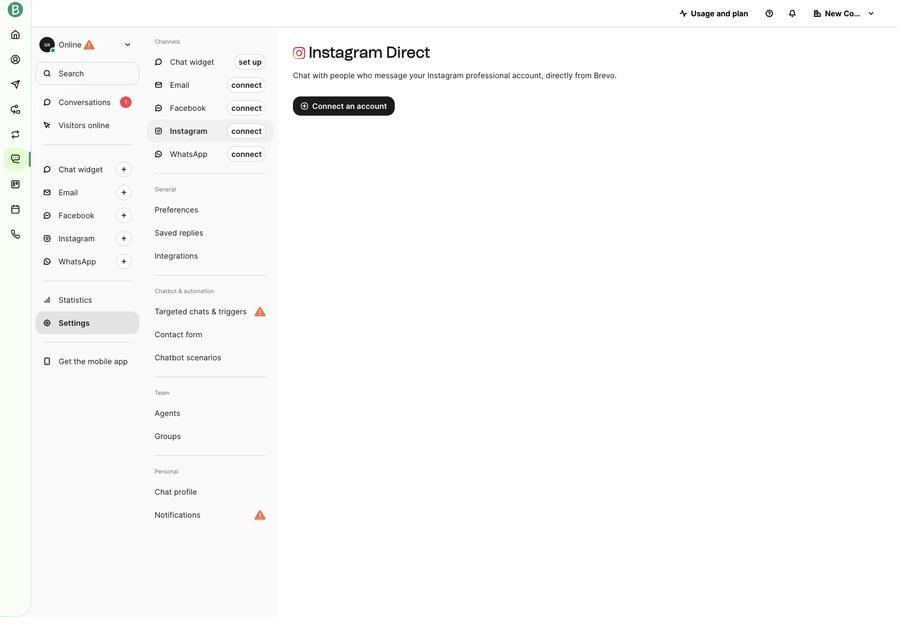 Task type: locate. For each thing, give the bounding box(es) containing it.
0 vertical spatial facebook
[[170, 103, 206, 113]]

groups
[[155, 432, 181, 441]]

1 horizontal spatial whatsapp
[[170, 149, 208, 159]]

team
[[155, 390, 170, 397]]

search link
[[36, 62, 139, 85]]

replies
[[179, 228, 203, 238]]

1 vertical spatial whatsapp
[[59, 257, 96, 267]]

whatsapp
[[170, 149, 208, 159], [59, 257, 96, 267]]

instagram link
[[36, 227, 139, 250]]

chatbot
[[155, 288, 177, 295], [155, 353, 184, 363]]

email link
[[36, 181, 139, 204]]

chat widget down channels
[[170, 57, 214, 67]]

3 connect from the top
[[231, 126, 262, 136]]

automation
[[184, 288, 214, 295]]

notifications
[[155, 511, 201, 520]]

up
[[252, 57, 262, 67]]

1 vertical spatial chat widget
[[59, 165, 103, 174]]

chat widget up email 'link'
[[59, 165, 103, 174]]

directly
[[546, 71, 573, 80]]

whatsapp down 'instagram' link
[[59, 257, 96, 267]]

2 chatbot from the top
[[155, 353, 184, 363]]

chatbot scenarios
[[155, 353, 221, 363]]

1 vertical spatial facebook
[[59, 211, 94, 221]]

with
[[312, 71, 328, 80]]

1 horizontal spatial &
[[212, 307, 216, 317]]

set
[[239, 57, 250, 67]]

saved replies link
[[147, 221, 274, 245]]

widget
[[189, 57, 214, 67], [78, 165, 103, 174]]

chatbot up targeted on the left
[[155, 288, 177, 295]]

form
[[186, 330, 202, 340]]

account,
[[512, 71, 544, 80]]

visitors online
[[59, 121, 110, 130]]

integrations link
[[147, 245, 274, 268]]

profile
[[174, 488, 197, 497]]

1 vertical spatial chatbot
[[155, 353, 184, 363]]

1 vertical spatial widget
[[78, 165, 103, 174]]

chat
[[170, 57, 187, 67], [293, 71, 310, 80], [59, 165, 76, 174], [155, 488, 172, 497]]

0 vertical spatial email
[[170, 80, 189, 90]]

the
[[74, 357, 86, 367]]

preferences
[[155, 205, 198, 215]]

contact
[[155, 330, 184, 340]]

0 horizontal spatial whatsapp
[[59, 257, 96, 267]]

chatbot inside 'link'
[[155, 353, 184, 363]]

company
[[844, 9, 879, 18]]

targeted
[[155, 307, 187, 317]]

email down chat widget link
[[59, 188, 78, 197]]

0 horizontal spatial widget
[[78, 165, 103, 174]]

an
[[346, 101, 355, 111]]

general
[[155, 186, 176, 193]]

facebook link
[[36, 204, 139, 227]]

chatbot scenarios link
[[147, 346, 274, 369]]

professional
[[466, 71, 510, 80]]

0 vertical spatial whatsapp
[[170, 149, 208, 159]]

1 vertical spatial email
[[59, 188, 78, 197]]

widget left set
[[189, 57, 214, 67]]

email
[[170, 80, 189, 90], [59, 188, 78, 197]]

get
[[59, 357, 72, 367]]

new company
[[825, 9, 879, 18]]

0 horizontal spatial &
[[178, 288, 182, 295]]

0 horizontal spatial chat widget
[[59, 165, 103, 174]]

usage and plan
[[691, 9, 748, 18]]

usage and plan button
[[672, 4, 756, 23]]

0 vertical spatial &
[[178, 288, 182, 295]]

&
[[178, 288, 182, 295], [212, 307, 216, 317]]

chat widget
[[170, 57, 214, 67], [59, 165, 103, 174]]

0 vertical spatial chat widget
[[170, 57, 214, 67]]

mobile
[[88, 357, 112, 367]]

widget up email 'link'
[[78, 165, 103, 174]]

1 horizontal spatial widget
[[189, 57, 214, 67]]

0 horizontal spatial email
[[59, 188, 78, 197]]

conversations
[[59, 98, 111, 107]]

get the mobile app link
[[36, 350, 139, 373]]

1 chatbot from the top
[[155, 288, 177, 295]]

1 vertical spatial &
[[212, 307, 216, 317]]

agents
[[155, 409, 180, 418]]

chats
[[189, 307, 209, 317]]

groups link
[[147, 425, 274, 448]]

& right chats
[[212, 307, 216, 317]]

0 vertical spatial chatbot
[[155, 288, 177, 295]]

chat widget link
[[36, 158, 139, 181]]

connect for email
[[231, 80, 262, 90]]

chatbot down contact
[[155, 353, 184, 363]]

visitors
[[59, 121, 86, 130]]

instagram
[[309, 43, 383, 61], [428, 71, 464, 80], [170, 126, 208, 136], [59, 234, 95, 244]]

plan
[[733, 9, 748, 18]]

2 connect from the top
[[231, 103, 262, 113]]

email down channels
[[170, 80, 189, 90]]

chat with people who message your instagram professional account, directly from brevo.
[[293, 71, 617, 80]]

statistics link
[[36, 289, 139, 312]]

whatsapp inside whatsapp link
[[59, 257, 96, 267]]

app
[[114, 357, 128, 367]]

connect for facebook
[[231, 103, 262, 113]]

chat down personal
[[155, 488, 172, 497]]

facebook
[[170, 103, 206, 113], [59, 211, 94, 221]]

& left automation
[[178, 288, 182, 295]]

1 connect from the top
[[231, 80, 262, 90]]

new company button
[[806, 4, 883, 23]]

connect
[[231, 80, 262, 90], [231, 103, 262, 113], [231, 126, 262, 136], [231, 149, 262, 159]]

4 connect from the top
[[231, 149, 262, 159]]

instagram image
[[293, 47, 305, 59]]

whatsapp up general
[[170, 149, 208, 159]]



Task type: describe. For each thing, give the bounding box(es) containing it.
personal
[[155, 468, 178, 476]]

settings
[[59, 319, 90, 328]]

set up
[[239, 57, 262, 67]]

statistics
[[59, 295, 92, 305]]

agents link
[[147, 402, 274, 425]]

connect for instagram
[[231, 126, 262, 136]]

settings link
[[36, 312, 139, 335]]

chat up email 'link'
[[59, 165, 76, 174]]

your
[[409, 71, 425, 80]]

1 horizontal spatial facebook
[[170, 103, 206, 113]]

targeted chats & triggers link
[[147, 300, 274, 323]]

and
[[717, 9, 731, 18]]

& inside targeted chats & triggers link
[[212, 307, 216, 317]]

contact form
[[155, 330, 202, 340]]

new
[[825, 9, 842, 18]]

chatbot for chatbot scenarios
[[155, 353, 184, 363]]

connect an account link
[[293, 97, 395, 116]]

account
[[357, 101, 387, 111]]

people
[[330, 71, 355, 80]]

search
[[59, 69, 84, 78]]

0 vertical spatial widget
[[189, 57, 214, 67]]

online
[[59, 40, 82, 49]]

connect
[[312, 101, 344, 111]]

saved replies
[[155, 228, 203, 238]]

email inside 'link'
[[59, 188, 78, 197]]

chat profile link
[[147, 481, 274, 504]]

chatbot for chatbot & automation
[[155, 288, 177, 295]]

direct
[[386, 43, 430, 61]]

from
[[575, 71, 592, 80]]

chatbot & automation
[[155, 288, 214, 295]]

chat down channels
[[170, 57, 187, 67]]

whatsapp link
[[36, 250, 139, 273]]

get the mobile app
[[59, 357, 128, 367]]

1 horizontal spatial email
[[170, 80, 189, 90]]

instagram direct
[[309, 43, 430, 61]]

gr
[[44, 42, 50, 47]]

chat profile
[[155, 488, 197, 497]]

saved
[[155, 228, 177, 238]]

channels
[[155, 38, 180, 45]]

1 horizontal spatial chat widget
[[170, 57, 214, 67]]

0 horizontal spatial facebook
[[59, 211, 94, 221]]

triggers
[[219, 307, 247, 317]]

brevo.
[[594, 71, 617, 80]]

preferences link
[[147, 198, 274, 221]]

message
[[375, 71, 407, 80]]

notifications link
[[147, 504, 274, 527]]

targeted chats & triggers
[[155, 307, 247, 317]]

integrations
[[155, 251, 198, 261]]

connect an account
[[312, 101, 387, 111]]

scenarios
[[186, 353, 221, 363]]

usage
[[691, 9, 715, 18]]

contact form link
[[147, 323, 274, 346]]

chat left the with
[[293, 71, 310, 80]]

connect for whatsapp
[[231, 149, 262, 159]]

visitors online link
[[36, 114, 139, 137]]

online
[[88, 121, 110, 130]]

1
[[125, 98, 127, 106]]

who
[[357, 71, 372, 80]]



Task type: vqa. For each thing, say whether or not it's contained in the screenshot.
the rightmost 'INSTAGRAM'
no



